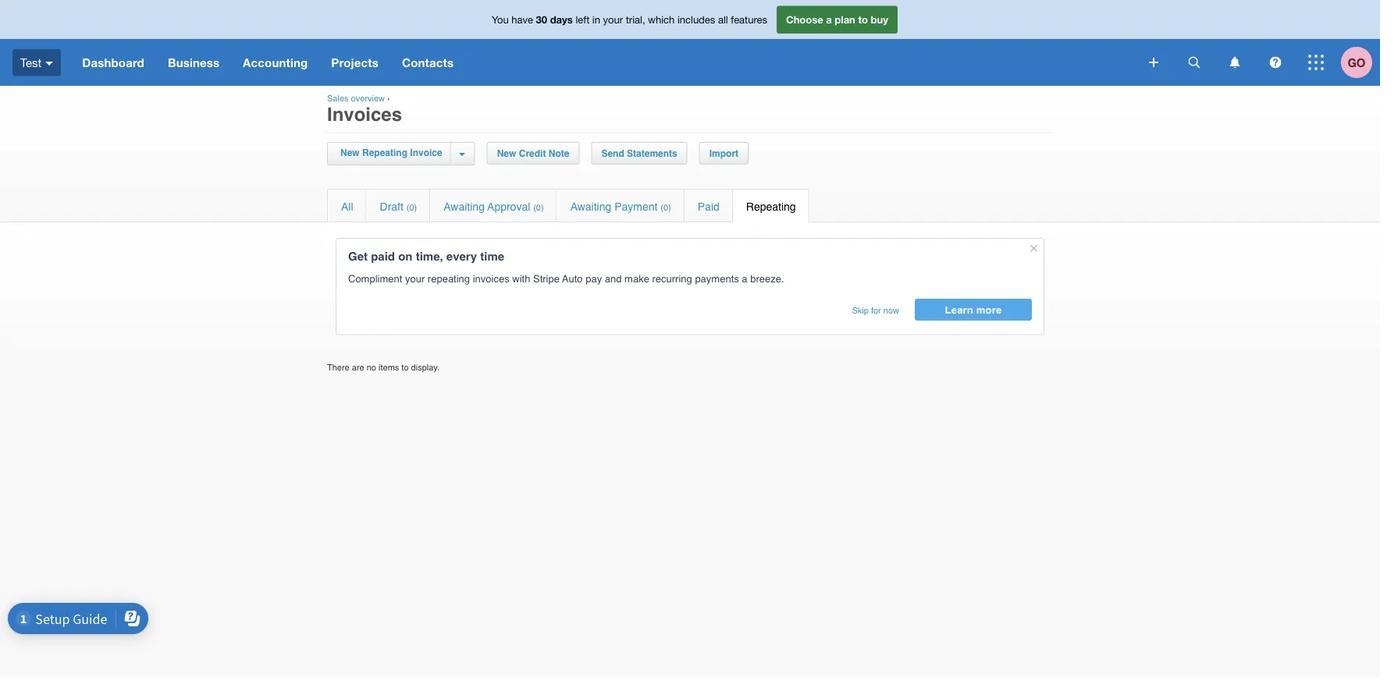 Task type: locate. For each thing, give the bounding box(es) containing it.
repeating
[[362, 148, 408, 159], [747, 201, 796, 213]]

1 horizontal spatial new
[[497, 148, 517, 159]]

0 horizontal spatial awaiting
[[444, 201, 485, 213]]

get paid on time, every time
[[348, 250, 505, 264]]

1 awaiting from the left
[[444, 201, 485, 213]]

new credit note
[[497, 148, 570, 159]]

accounting button
[[231, 39, 320, 86]]

0 horizontal spatial (0)
[[407, 203, 417, 213]]

(0) for awaiting approval
[[534, 203, 544, 213]]

(0) right payment
[[661, 203, 672, 213]]

svg image
[[1309, 55, 1325, 70], [1189, 57, 1201, 68], [1270, 57, 1282, 68]]

your down on
[[405, 273, 425, 285]]

choose a plan to buy
[[786, 13, 889, 26]]

a left breeze.
[[742, 273, 748, 285]]

new
[[341, 148, 360, 159], [497, 148, 517, 159]]

banner containing dashboard
[[0, 0, 1381, 86]]

30
[[536, 13, 548, 26]]

skip for now
[[852, 306, 900, 316]]

0 vertical spatial to
[[859, 13, 868, 26]]

1 horizontal spatial repeating
[[747, 201, 796, 213]]

0 horizontal spatial a
[[742, 273, 748, 285]]

a left plan
[[827, 13, 832, 26]]

2 awaiting from the left
[[571, 201, 612, 213]]

repeating right paid at the top
[[747, 201, 796, 213]]

0 horizontal spatial your
[[405, 273, 425, 285]]

3 (0) from the left
[[661, 203, 672, 213]]

you
[[492, 13, 509, 26]]

(0) right approval
[[534, 203, 544, 213]]

which
[[648, 13, 675, 26]]

learn more
[[946, 304, 1002, 316]]

0 horizontal spatial svg image
[[1189, 57, 1201, 68]]

your right in
[[603, 13, 623, 26]]

1 vertical spatial repeating
[[747, 201, 796, 213]]

recurring
[[653, 273, 693, 285]]

there are no items to display.
[[327, 363, 440, 373]]

awaiting left payment
[[571, 201, 612, 213]]

1 horizontal spatial (0)
[[534, 203, 544, 213]]

every
[[447, 250, 477, 264]]

skip
[[852, 306, 869, 316]]

(0) inside awaiting payment (0)
[[661, 203, 672, 213]]

paid link
[[685, 190, 732, 222]]

auto
[[563, 273, 583, 285]]

(0) inside awaiting approval (0)
[[534, 203, 544, 213]]

send statements link
[[592, 143, 687, 164]]

projects
[[331, 55, 379, 70]]

all
[[718, 13, 728, 26]]

awaiting
[[444, 201, 485, 213], [571, 201, 612, 213]]

make
[[625, 273, 650, 285]]

on
[[398, 250, 413, 264]]

1 vertical spatial to
[[402, 363, 409, 373]]

no
[[367, 363, 376, 373]]

repeating
[[428, 273, 470, 285]]

paid
[[698, 201, 720, 213]]

breeze.
[[751, 273, 785, 285]]

buy
[[871, 13, 889, 26]]

1 new from the left
[[341, 148, 360, 159]]

business button
[[156, 39, 231, 86]]

new repeating invoice
[[341, 148, 443, 159]]

stripe
[[533, 273, 560, 285]]

awaiting payment (0)
[[571, 201, 672, 213]]

0 horizontal spatial svg image
[[45, 62, 53, 65]]

awaiting left approval
[[444, 201, 485, 213]]

banner
[[0, 0, 1381, 86]]

plan
[[835, 13, 856, 26]]

(0)
[[407, 203, 417, 213], [534, 203, 544, 213], [661, 203, 672, 213]]

your
[[603, 13, 623, 26], [405, 273, 425, 285]]

accounting
[[243, 55, 308, 70]]

go
[[1348, 55, 1366, 70]]

1 horizontal spatial svg image
[[1270, 57, 1282, 68]]

to
[[859, 13, 868, 26], [402, 363, 409, 373]]

skip for now link
[[837, 299, 915, 323]]

with
[[513, 273, 531, 285]]

to left buy
[[859, 13, 868, 26]]

1 horizontal spatial your
[[603, 13, 623, 26]]

send
[[602, 148, 625, 159]]

choose
[[786, 13, 824, 26]]

trial,
[[626, 13, 646, 26]]

2 horizontal spatial svg image
[[1231, 57, 1241, 68]]

days
[[550, 13, 573, 26]]

all link
[[328, 190, 366, 222]]

new down invoices on the top left
[[341, 148, 360, 159]]

draft (0)
[[380, 201, 417, 213]]

new left credit
[[497, 148, 517, 159]]

credit
[[519, 148, 546, 159]]

display.
[[411, 363, 440, 373]]

projects button
[[320, 39, 390, 86]]

0 vertical spatial a
[[827, 13, 832, 26]]

0 horizontal spatial to
[[402, 363, 409, 373]]

2 horizontal spatial (0)
[[661, 203, 672, 213]]

awaiting for awaiting payment
[[571, 201, 612, 213]]

1 vertical spatial a
[[742, 273, 748, 285]]

0 vertical spatial repeating
[[362, 148, 408, 159]]

navigation
[[70, 39, 1139, 86]]

you have 30 days left in your trial, which includes all features
[[492, 13, 768, 26]]

a
[[827, 13, 832, 26], [742, 273, 748, 285]]

awaiting for awaiting approval
[[444, 201, 485, 213]]

2 horizontal spatial svg image
[[1309, 55, 1325, 70]]

2 (0) from the left
[[534, 203, 544, 213]]

paid
[[371, 250, 395, 264]]

1 (0) from the left
[[407, 203, 417, 213]]

1 horizontal spatial awaiting
[[571, 201, 612, 213]]

repeating left the invoice on the top left of page
[[362, 148, 408, 159]]

learn
[[946, 304, 974, 316]]

2 new from the left
[[497, 148, 517, 159]]

(0) right draft
[[407, 203, 417, 213]]

svg image
[[1231, 57, 1241, 68], [1150, 58, 1159, 67], [45, 62, 53, 65]]

1 vertical spatial your
[[405, 273, 425, 285]]

note
[[549, 148, 570, 159]]

are
[[352, 363, 365, 373]]

compliment your repeating invoices with stripe auto pay and make recurring payments a breeze.
[[348, 273, 785, 285]]

to right items
[[402, 363, 409, 373]]

1 horizontal spatial to
[[859, 13, 868, 26]]

includes
[[678, 13, 716, 26]]

payments
[[695, 273, 739, 285]]

0 horizontal spatial new
[[341, 148, 360, 159]]

sales
[[327, 94, 349, 103]]

›
[[387, 94, 390, 103]]

draft
[[380, 201, 404, 213]]

1 horizontal spatial a
[[827, 13, 832, 26]]



Task type: vqa. For each thing, say whether or not it's contained in the screenshot.
New Credit Note Link
yes



Task type: describe. For each thing, give the bounding box(es) containing it.
now
[[884, 306, 900, 316]]

compliment
[[348, 273, 403, 285]]

repeating link
[[733, 190, 810, 222]]

overview
[[351, 94, 385, 103]]

import
[[710, 148, 739, 159]]

payment
[[615, 201, 658, 213]]

new for new credit note
[[497, 148, 517, 159]]

for
[[872, 306, 882, 316]]

new credit note link
[[488, 143, 579, 164]]

there
[[327, 363, 350, 373]]

test
[[20, 56, 42, 69]]

sales overview › invoices
[[327, 94, 402, 125]]

invoices
[[473, 273, 510, 285]]

0 vertical spatial your
[[603, 13, 623, 26]]

get
[[348, 250, 368, 264]]

all
[[341, 201, 353, 213]]

invoice
[[410, 148, 443, 159]]

0 horizontal spatial repeating
[[362, 148, 408, 159]]

navigation containing dashboard
[[70, 39, 1139, 86]]

svg image inside test popup button
[[45, 62, 53, 65]]

items
[[379, 363, 399, 373]]

import link
[[700, 143, 748, 164]]

time
[[481, 250, 505, 264]]

contacts
[[402, 55, 454, 70]]

more
[[977, 304, 1002, 316]]

statements
[[627, 148, 678, 159]]

awaiting approval (0)
[[444, 201, 544, 213]]

send statements
[[602, 148, 678, 159]]

test button
[[0, 39, 70, 86]]

1 horizontal spatial svg image
[[1150, 58, 1159, 67]]

new for new repeating invoice
[[341, 148, 360, 159]]

(0) inside draft (0)
[[407, 203, 417, 213]]

approval
[[488, 201, 531, 213]]

pay
[[586, 273, 602, 285]]

dashboard link
[[70, 39, 156, 86]]

go button
[[1342, 39, 1381, 86]]

time,
[[416, 250, 443, 264]]

contacts button
[[390, 39, 466, 86]]

have
[[512, 13, 533, 26]]

dashboard
[[82, 55, 144, 70]]

(0) for awaiting payment
[[661, 203, 672, 213]]

left
[[576, 13, 590, 26]]

features
[[731, 13, 768, 26]]

learn more link
[[915, 299, 1033, 321]]

invoices
[[327, 103, 402, 125]]

sales overview link
[[327, 94, 385, 103]]

business
[[168, 55, 220, 70]]

new repeating invoice link
[[337, 143, 450, 164]]

and
[[605, 273, 622, 285]]

in
[[593, 13, 601, 26]]



